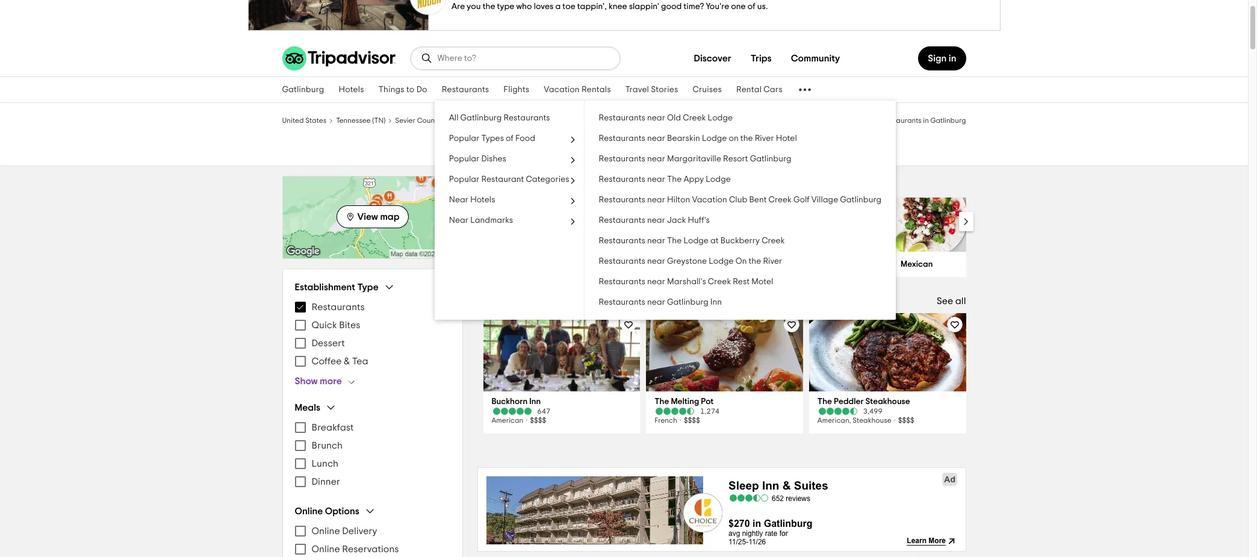 Task type: vqa. For each thing, say whether or not it's contained in the screenshot.
Popular Types of Food
yes



Task type: describe. For each thing, give the bounding box(es) containing it.
647
[[538, 408, 551, 415]]

see all
[[937, 296, 967, 306]]

online reservations
[[312, 545, 399, 554]]

tripadvisor image
[[282, 46, 395, 70]]

american,
[[818, 417, 852, 424]]

things
[[379, 86, 405, 94]]

bent
[[750, 196, 767, 204]]

united
[[282, 117, 304, 124]]

delivery
[[342, 526, 377, 536]]

creek right 'buckberry'
[[762, 237, 785, 245]]

dinner
[[312, 477, 340, 487]]

at
[[711, 237, 719, 245]]

cruises link
[[686, 77, 729, 102]]

0 vertical spatial steakhouse
[[593, 260, 638, 269]]

near landmarks button
[[435, 210, 584, 231]]

club
[[729, 196, 748, 204]]

united states link
[[282, 115, 327, 125]]

discover
[[694, 54, 732, 63]]

1 vertical spatial in
[[924, 117, 929, 124]]

restaurants near bearskin lodge on the river hotel link
[[585, 128, 896, 149]]

Search search field
[[438, 53, 610, 64]]

popular for popular types of food
[[449, 134, 480, 143]]

online for online options
[[295, 506, 323, 516]]

buckhorn
[[492, 398, 528, 406]]

sevier county
[[395, 117, 441, 124]]

trips
[[751, 54, 772, 63]]

village
[[812, 196, 839, 204]]

sign in
[[928, 54, 957, 63]]

gatlinburg restaurants
[[496, 117, 573, 124]]

community
[[791, 54, 841, 63]]

do
[[417, 86, 427, 94]]

1 vertical spatial inn
[[530, 398, 541, 406]]

647 link
[[492, 407, 632, 416]]

buckhorn inn
[[492, 398, 541, 406]]

appy
[[684, 175, 704, 184]]

sign
[[928, 54, 947, 63]]

the peddler steakhouse
[[818, 398, 911, 406]]

popular for popular restaurant categories
[[449, 175, 480, 184]]

near for restaurants near the lodge at buckberry creek
[[648, 237, 666, 245]]

creek right old
[[683, 114, 706, 122]]

united states
[[282, 117, 327, 124]]

mexican link
[[893, 252, 991, 277]]

restaurants near the appy lodge
[[599, 175, 731, 184]]

community button
[[782, 46, 850, 70]]

coffee
[[312, 357, 342, 366]]

online delivery
[[312, 526, 377, 536]]

the for on
[[741, 134, 753, 143]]

restaurants near the appy lodge link
[[585, 169, 896, 190]]

landmarks
[[471, 216, 513, 225]]

near for restaurants near gatlinburg inn
[[648, 298, 666, 307]]

lodge up on
[[708, 114, 733, 122]]

restaurants near jack huff's
[[599, 216, 710, 225]]

near for restaurants near hilton vacation club bent creek golf village gatlinburg
[[648, 196, 666, 204]]

the up "french"
[[655, 398, 669, 406]]

near for restaurants near the appy lodge
[[648, 175, 666, 184]]

$$$$ for buckhorn inn
[[530, 417, 547, 424]]

the up 'american,'
[[818, 398, 833, 406]]

on
[[736, 257, 747, 266]]

sign in link
[[919, 46, 967, 70]]

near for restaurants near marshall's creek rest motel
[[648, 278, 666, 286]]

things to do
[[379, 86, 427, 94]]

1,274
[[701, 408, 720, 415]]

2 vertical spatial steakhouse
[[853, 417, 892, 424]]

near for restaurants near jack huff's
[[648, 216, 666, 225]]

greystone
[[667, 257, 707, 266]]

show more button
[[295, 375, 361, 387]]

huff's
[[688, 216, 710, 225]]

0 vertical spatial inn
[[711, 298, 722, 307]]

near for restaurants near old creek lodge
[[648, 114, 666, 122]]

all gatlinburg restaurants
[[449, 114, 550, 122]]

cruises
[[693, 86, 722, 94]]

menu for online options
[[295, 522, 450, 557]]

tennessee
[[336, 117, 371, 124]]

states
[[305, 117, 327, 124]]

food for browse gatlinburg by food
[[624, 177, 657, 192]]

1 horizontal spatial gatlinburg link
[[451, 115, 486, 125]]

restaurants near gatlinburg inn
[[599, 298, 722, 307]]

1 vertical spatial advertisement region
[[477, 467, 967, 557]]

creek inside 'link'
[[708, 278, 731, 286]]

brunch
[[312, 441, 343, 451]]

type
[[358, 282, 379, 292]]

0 horizontal spatial vacation
[[544, 86, 580, 94]]

travel stories link
[[618, 77, 686, 102]]

establishment type
[[295, 282, 379, 292]]

near hotels button
[[435, 190, 584, 210]]

restaurants near margaritaville resort gatlinburg link
[[585, 149, 896, 169]]

county
[[417, 117, 441, 124]]

show
[[295, 376, 318, 386]]

river for restaurants near bearskin lodge on the river hotel
[[755, 134, 774, 143]]

things to do link
[[371, 77, 435, 102]]

motel
[[752, 278, 774, 286]]

online options
[[295, 506, 360, 516]]

menu for meals
[[295, 419, 450, 491]]

near for restaurants near bearskin lodge on the river hotel
[[648, 134, 666, 143]]

restaurants near gatlinburg inn link
[[585, 292, 896, 313]]

dishes
[[482, 155, 507, 163]]

lodge for at
[[684, 237, 709, 245]]

buckberry
[[721, 237, 760, 245]]

popular for popular dishes
[[449, 155, 480, 163]]

marshall's
[[667, 278, 706, 286]]

stories
[[651, 86, 679, 94]]

hotels inside button
[[471, 196, 496, 204]]

hilton
[[667, 196, 691, 204]]

vacation rentals link
[[537, 77, 618, 102]]

french
[[655, 417, 678, 424]]

4.5 of 5 bubbles. 3,499 reviews element
[[818, 407, 958, 416]]

american, steakhouse
[[818, 417, 892, 424]]

(tn)
[[372, 117, 386, 124]]

trips button
[[741, 46, 782, 70]]

restaurants near old creek lodge
[[599, 114, 733, 122]]

restaurants inside menu
[[312, 302, 365, 312]]

of
[[506, 134, 514, 143]]

the
[[840, 117, 854, 124]]

restaurants near bearskin lodge on the river hotel
[[599, 134, 797, 143]]



Task type: locate. For each thing, give the bounding box(es) containing it.
the melting pot
[[655, 398, 714, 406]]

5 near from the top
[[648, 196, 666, 204]]

restaurants inside 'link'
[[599, 278, 646, 286]]

near left the jack
[[648, 216, 666, 225]]

2 vertical spatial menu
[[295, 522, 450, 557]]

near up restaurants near gatlinburg inn
[[648, 278, 666, 286]]

lodge
[[708, 114, 733, 122], [702, 134, 727, 143], [706, 175, 731, 184], [684, 237, 709, 245], [709, 257, 734, 266]]

gatlinburg
[[282, 86, 324, 94], [461, 114, 502, 122], [451, 117, 486, 124], [496, 117, 531, 124], [931, 117, 967, 124], [641, 137, 735, 156], [750, 155, 792, 163], [532, 177, 602, 192], [840, 196, 882, 204], [667, 298, 709, 307]]

near inside button
[[449, 196, 469, 204]]

lodge for on
[[709, 257, 734, 266]]

see all link
[[937, 296, 967, 306]]

quick
[[312, 320, 337, 330]]

the right on
[[741, 134, 753, 143]]

sevier county link
[[395, 115, 441, 125]]

0 vertical spatial advertisement region
[[0, 0, 1249, 31]]

6 near from the top
[[648, 216, 666, 225]]

online down online delivery
[[312, 545, 340, 554]]

categories
[[526, 175, 570, 184]]

hotels up tennessee
[[339, 86, 364, 94]]

1 horizontal spatial hotels
[[471, 196, 496, 204]]

the
[[667, 175, 682, 184], [667, 237, 682, 245], [655, 398, 669, 406], [818, 398, 833, 406]]

show more
[[295, 376, 342, 386]]

near for restaurants near greystone lodge on the river
[[648, 257, 666, 266]]

popular dishes button
[[435, 149, 584, 169]]

restaurants near margaritaville resort gatlinburg
[[599, 155, 792, 163]]

near left old
[[648, 114, 666, 122]]

menu
[[295, 298, 450, 370], [295, 419, 450, 491], [295, 522, 450, 557]]

0 vertical spatial gatlinburg link
[[275, 77, 332, 102]]

advertisement region
[[0, 0, 1249, 31], [477, 467, 967, 557]]

2 vertical spatial in
[[622, 137, 637, 156]]

lodge left on at the right top of page
[[709, 257, 734, 266]]

1 vertical spatial food
[[624, 177, 657, 192]]

2 group from the top
[[295, 402, 450, 491]]

in for restaurants in gatlinburg
[[622, 137, 637, 156]]

1 vertical spatial menu
[[295, 419, 450, 491]]

breakfast
[[312, 423, 354, 433]]

near
[[648, 114, 666, 122], [648, 134, 666, 143], [648, 155, 666, 163], [648, 175, 666, 184], [648, 196, 666, 204], [648, 216, 666, 225], [648, 237, 666, 245], [648, 257, 666, 266], [648, 278, 666, 286], [648, 298, 666, 307]]

inn down restaurants near marshall's creek rest motel 'link'
[[711, 298, 722, 307]]

in right sign
[[949, 54, 957, 63]]

2 vertical spatial online
[[312, 545, 340, 554]]

2 popular from the top
[[449, 155, 480, 163]]

group containing online options
[[295, 505, 450, 557]]

0 vertical spatial online
[[295, 506, 323, 516]]

5.0 of 5 bubbles. 647 reviews element
[[492, 407, 632, 416]]

0 vertical spatial the
[[741, 134, 753, 143]]

0 vertical spatial river
[[755, 134, 774, 143]]

1 menu from the top
[[295, 298, 450, 370]]

1 vertical spatial steakhouse
[[866, 398, 911, 406]]

group
[[295, 281, 450, 387], [295, 402, 450, 491], [295, 505, 450, 557]]

$$$$ for the peddler steakhouse
[[899, 417, 915, 424]]

1 vertical spatial popular
[[449, 155, 480, 163]]

9 near from the top
[[648, 278, 666, 286]]

2 menu from the top
[[295, 419, 450, 491]]

1 horizontal spatial $$$$
[[684, 417, 701, 424]]

lodge left on
[[702, 134, 727, 143]]

resort
[[723, 155, 749, 163]]

1 horizontal spatial food
[[624, 177, 657, 192]]

tea
[[352, 357, 368, 366]]

near for near hotels
[[449, 196, 469, 204]]

restaurants near greystone lodge on the river
[[599, 257, 783, 266]]

creek left the golf
[[769, 196, 792, 204]]

popular
[[449, 134, 480, 143], [449, 155, 480, 163], [449, 175, 480, 184]]

restaurants inside "link"
[[599, 175, 646, 184]]

popular inside button
[[449, 175, 480, 184]]

flights link
[[497, 77, 537, 102]]

4 near from the top
[[648, 175, 666, 184]]

10
[[856, 117, 863, 124]]

3,499
[[864, 408, 883, 415]]

2 $$$$ from the left
[[684, 417, 701, 424]]

0 vertical spatial near
[[449, 196, 469, 204]]

travel
[[626, 86, 649, 94]]

2 near from the top
[[648, 134, 666, 143]]

restaurants near old creek lodge link
[[585, 108, 896, 128]]

1 vertical spatial hotels
[[471, 196, 496, 204]]

$$$$ for the melting pot
[[684, 417, 701, 424]]

in
[[949, 54, 957, 63], [924, 117, 929, 124], [622, 137, 637, 156]]

bites
[[339, 320, 361, 330]]

steakhouse down 3,499 at the right
[[853, 417, 892, 424]]

online left options
[[295, 506, 323, 516]]

hotels link
[[332, 77, 371, 102]]

near inside 'link'
[[648, 278, 666, 286]]

old
[[667, 114, 681, 122]]

8 near from the top
[[648, 257, 666, 266]]

tennessee (tn)
[[336, 117, 386, 124]]

menu containing breakfast
[[295, 419, 450, 491]]

gatlinburg link up united states link
[[275, 77, 332, 102]]

restaurants near greystone lodge on the river link
[[585, 251, 896, 272]]

popular restaurant categories
[[449, 175, 570, 184]]

near landmarks
[[449, 216, 513, 225]]

1 vertical spatial group
[[295, 402, 450, 491]]

food for popular types of food
[[516, 134, 536, 143]]

restaurants near the lodge at buckberry creek
[[599, 237, 785, 245]]

hotels
[[339, 86, 364, 94], [471, 196, 496, 204]]

0 vertical spatial vacation
[[544, 86, 580, 94]]

1,274 link
[[655, 407, 795, 416]]

river up motel
[[763, 257, 783, 266]]

0 vertical spatial food
[[516, 134, 536, 143]]

near down restaurants near old creek lodge
[[648, 134, 666, 143]]

1 $$$$ from the left
[[530, 417, 547, 424]]

1 vertical spatial the
[[749, 257, 762, 266]]

near down near hotels
[[449, 216, 469, 225]]

options
[[325, 506, 360, 516]]

online for online delivery
[[312, 526, 340, 536]]

gatlinburg link
[[275, 77, 332, 102], [451, 115, 486, 125]]

1 group from the top
[[295, 281, 450, 387]]

restaurant
[[482, 175, 524, 184]]

2 horizontal spatial $$$$
[[899, 417, 915, 424]]

creek
[[683, 114, 706, 122], [769, 196, 792, 204], [762, 237, 785, 245], [708, 278, 731, 286]]

0 vertical spatial menu
[[295, 298, 450, 370]]

hotels up near landmarks
[[471, 196, 496, 204]]

1 vertical spatial near
[[449, 216, 469, 225]]

1 popular from the top
[[449, 134, 480, 143]]

sevier
[[395, 117, 416, 124]]

3 near from the top
[[648, 155, 666, 163]]

popular types of food button
[[435, 128, 584, 149]]

the left appy in the top of the page
[[667, 175, 682, 184]]

in right best
[[924, 117, 929, 124]]

steakhouse up 4.5 of 5 bubbles. 3,499 reviews element at the right of the page
[[866, 398, 911, 406]]

the down the jack
[[667, 237, 682, 245]]

food right of
[[516, 134, 536, 143]]

lunch
[[312, 459, 339, 469]]

lodge left at
[[684, 237, 709, 245]]

restaurants near the lodge at buckberry creek link
[[585, 231, 896, 251]]

near inside button
[[449, 216, 469, 225]]

lodge for on
[[702, 134, 727, 143]]

$$$$ down '3,499' "link"
[[899, 417, 915, 424]]

best
[[864, 117, 881, 124]]

popular up near hotels
[[449, 175, 480, 184]]

by
[[605, 177, 621, 192]]

search image
[[421, 52, 433, 64]]

map
[[380, 212, 400, 221]]

food right by
[[624, 177, 657, 192]]

margaritaville
[[667, 155, 722, 163]]

1 vertical spatial vacation
[[692, 196, 728, 204]]

cars
[[764, 86, 783, 94]]

river for restaurants near greystone lodge on the river
[[763, 257, 783, 266]]

3 group from the top
[[295, 505, 450, 557]]

1 near from the top
[[648, 114, 666, 122]]

the right on at the right top of page
[[749, 257, 762, 266]]

3 menu from the top
[[295, 522, 450, 557]]

browse
[[482, 177, 528, 192]]

inn up 647
[[530, 398, 541, 406]]

vacation rentals
[[544, 86, 611, 94]]

near up near landmarks
[[449, 196, 469, 204]]

in for sign in
[[949, 54, 957, 63]]

restaurants near jack huff's link
[[585, 210, 896, 231]]

0 horizontal spatial hotels
[[339, 86, 364, 94]]

popular left dishes
[[449, 155, 480, 163]]

the 10  best restaurants in gatlinburg
[[840, 117, 967, 124]]

bearskin
[[667, 134, 700, 143]]

1 horizontal spatial in
[[924, 117, 929, 124]]

group containing establishment type
[[295, 281, 450, 387]]

travel stories
[[626, 86, 679, 94]]

all gatlinburg restaurants link
[[435, 108, 584, 128]]

the melting pot link
[[655, 396, 795, 407]]

all
[[956, 296, 967, 306]]

near
[[449, 196, 469, 204], [449, 216, 469, 225]]

3,499 link
[[818, 407, 958, 416]]

all
[[449, 114, 459, 122]]

lodge inside "link"
[[706, 175, 731, 184]]

2 near from the top
[[449, 216, 469, 225]]

menu containing restaurants
[[295, 298, 450, 370]]

2 vertical spatial group
[[295, 505, 450, 557]]

group containing meals
[[295, 402, 450, 491]]

establishment
[[295, 282, 355, 292]]

0 vertical spatial popular
[[449, 134, 480, 143]]

rest
[[733, 278, 750, 286]]

the inside "link"
[[667, 175, 682, 184]]

10 near from the top
[[648, 298, 666, 307]]

near for restaurants near margaritaville resort gatlinburg
[[648, 155, 666, 163]]

vacation up huff's
[[692, 196, 728, 204]]

3 $$$$ from the left
[[899, 417, 915, 424]]

0 vertical spatial in
[[949, 54, 957, 63]]

0 horizontal spatial in
[[622, 137, 637, 156]]

$$$$ down melting
[[684, 417, 701, 424]]

near for near landmarks
[[449, 216, 469, 225]]

rentals
[[582, 86, 611, 94]]

flights
[[504, 86, 530, 94]]

the for on
[[749, 257, 762, 266]]

popular types of food
[[449, 134, 536, 143]]

None search field
[[411, 48, 620, 69]]

near left "greystone"
[[648, 257, 666, 266]]

reservations
[[342, 545, 399, 554]]

3 popular from the top
[[449, 175, 480, 184]]

1 near from the top
[[449, 196, 469, 204]]

inn
[[711, 298, 722, 307], [530, 398, 541, 406]]

near down "restaurants near marshall's creek rest motel"
[[648, 298, 666, 307]]

online for online reservations
[[312, 545, 340, 554]]

steakhouse down restaurants near jack huff's
[[593, 260, 638, 269]]

$$$$ down 647
[[530, 417, 547, 424]]

1 horizontal spatial vacation
[[692, 196, 728, 204]]

in down restaurants near old creek lodge
[[622, 137, 637, 156]]

seafood link
[[687, 252, 785, 277]]

0 horizontal spatial $$$$
[[530, 417, 547, 424]]

0 horizontal spatial inn
[[530, 398, 541, 406]]

2 horizontal spatial in
[[949, 54, 957, 63]]

0 vertical spatial hotels
[[339, 86, 364, 94]]

2 vertical spatial popular
[[449, 175, 480, 184]]

mexican
[[901, 260, 933, 269]]

0 vertical spatial group
[[295, 281, 450, 387]]

online down online options
[[312, 526, 340, 536]]

popular restaurant categories button
[[435, 169, 584, 190]]

coffee & tea
[[312, 357, 368, 366]]

food inside popular types of food button
[[516, 134, 536, 143]]

near up restaurants near jack huff's
[[648, 196, 666, 204]]

vacation left rentals
[[544, 86, 580, 94]]

near inside "link"
[[648, 175, 666, 184]]

river left hotel
[[755, 134, 774, 143]]

view
[[357, 212, 378, 221]]

gatlinburg link down the restaurants link
[[451, 115, 486, 125]]

lodge right appy in the top of the page
[[706, 175, 731, 184]]

popular down all
[[449, 134, 480, 143]]

0 horizontal spatial food
[[516, 134, 536, 143]]

menu containing online delivery
[[295, 522, 450, 557]]

1 vertical spatial gatlinburg link
[[451, 115, 486, 125]]

1 vertical spatial online
[[312, 526, 340, 536]]

rental cars
[[737, 86, 783, 94]]

1 horizontal spatial inn
[[711, 298, 722, 307]]

near left appy in the top of the page
[[648, 175, 666, 184]]

1 vertical spatial river
[[763, 257, 783, 266]]

0 horizontal spatial gatlinburg link
[[275, 77, 332, 102]]

4.5 of 5 bubbles. 1,274 reviews element
[[655, 407, 795, 416]]

7 near from the top
[[648, 237, 666, 245]]

near up restaurants near the appy lodge
[[648, 155, 666, 163]]

near down restaurants near jack huff's
[[648, 237, 666, 245]]

creek down seafood
[[708, 278, 731, 286]]

meals
[[295, 403, 321, 412]]



